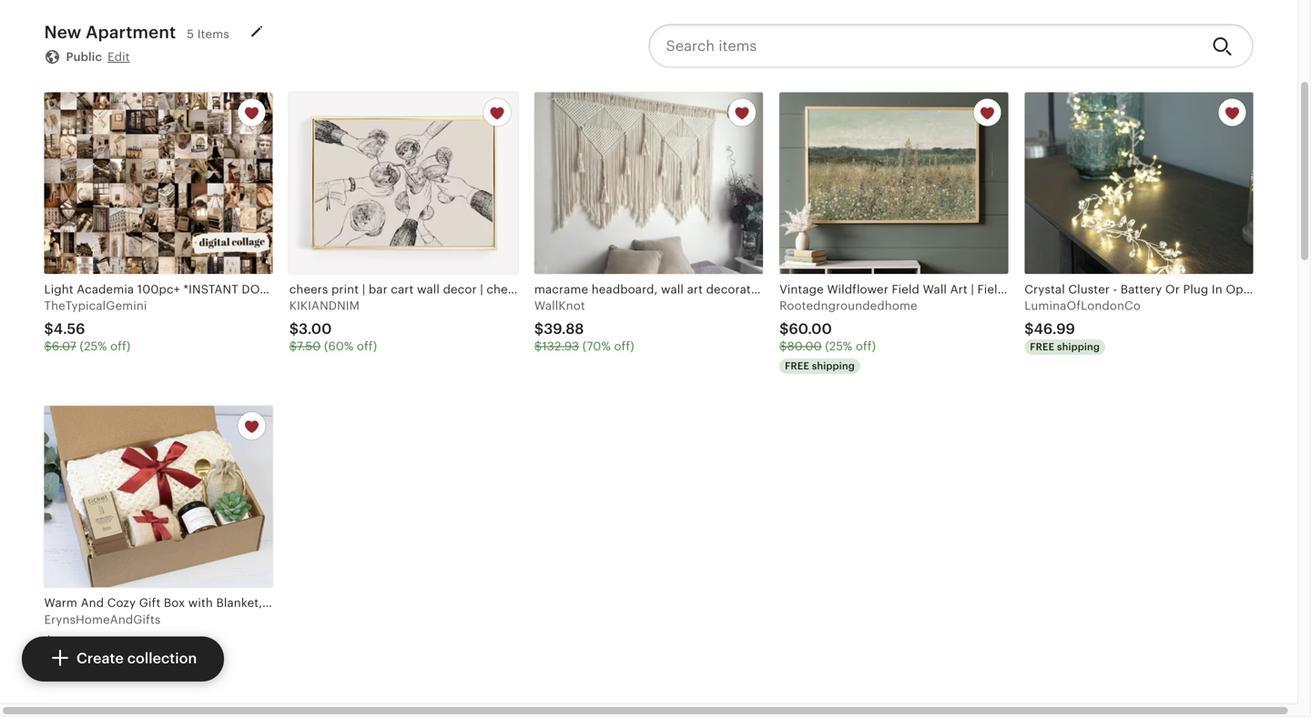 Task type: describe. For each thing, give the bounding box(es) containing it.
off) for 3.00
[[357, 340, 377, 353]]

in
[[1213, 283, 1223, 297]]

80.00
[[788, 340, 822, 353]]

or
[[1166, 283, 1181, 297]]

macrame headboard, wall art decoration, large wall hanging, bohemian home decor tapestry, image
[[535, 93, 764, 274]]

51.75
[[52, 654, 80, 667]]

create
[[77, 651, 124, 668]]

$ up 6.07
[[44, 321, 54, 337]]

erynshomeandgifts
[[44, 613, 161, 627]]

public
[[66, 50, 102, 64]]

(60%
[[324, 340, 354, 353]]

(30%
[[84, 654, 113, 667]]

warm and cozy gift box with blanket, employee appreciation gift, fall care package, hygge gift box, personalized gift, handmade gifts image
[[44, 406, 273, 588]]

shipping inside the rootedngroundedhome $ 60.00 $ 80.00 (25% off) free shipping
[[812, 361, 855, 372]]

off) for 39.88
[[614, 340, 635, 353]]

new
[[44, 22, 81, 42]]

$ left (30%
[[44, 654, 52, 667]]

apartment
[[86, 22, 176, 42]]

$ inside the "crystal cluster - battery or plug in operated fairy luminaoflondonco $ 46.99 free shipping"
[[1025, 321, 1034, 337]]

thetypicalgemini $ 4.56 $ 6.07 (25% off)
[[44, 299, 147, 353]]

cluster
[[1069, 283, 1111, 297]]

$ left (60%
[[289, 340, 297, 353]]

39.88
[[544, 321, 584, 337]]

5
[[187, 27, 194, 41]]

off) for 36.22
[[116, 654, 136, 667]]

36.22
[[54, 635, 93, 651]]

crystal
[[1025, 283, 1066, 297]]

5 items
[[187, 27, 229, 41]]

new apartment
[[44, 22, 176, 42]]

Search items text field
[[649, 24, 1198, 68]]

132.93
[[542, 340, 580, 353]]

(25% for 60.00
[[826, 340, 853, 353]]

luminaoflondonco
[[1025, 299, 1141, 313]]

erynshomeandgifts $ 36.22 $ 51.75 (30% off)
[[44, 613, 161, 667]]

7.50
[[297, 340, 321, 353]]

$ down thetypicalgemini
[[44, 340, 52, 353]]

operated
[[1227, 283, 1282, 297]]

$ down wallknot at left top
[[535, 340, 542, 353]]

crystal cluster - battery or plug in operated fairy luminaoflondonco $ 46.99 free shipping
[[1025, 283, 1312, 353]]

edit button
[[108, 49, 130, 65]]

vintage wildflower field wall art | field of flowers art | botanical wildflower art | 167 image
[[780, 93, 1009, 274]]

3.00
[[299, 321, 332, 337]]

kikiandnim $ 3.00 $ 7.50 (60% off)
[[289, 299, 377, 353]]

create collection
[[77, 651, 197, 668]]

battery
[[1121, 283, 1163, 297]]



Task type: vqa. For each thing, say whether or not it's contained in the screenshot.


Task type: locate. For each thing, give the bounding box(es) containing it.
60.00
[[789, 321, 833, 337]]

1 vertical spatial shipping
[[812, 361, 855, 372]]

edit
[[108, 50, 130, 64]]

free inside the rootedngroundedhome $ 60.00 $ 80.00 (25% off) free shipping
[[785, 361, 810, 372]]

shipping
[[1058, 342, 1101, 353], [812, 361, 855, 372]]

off) inside kikiandnim $ 3.00 $ 7.50 (60% off)
[[357, 340, 377, 353]]

(25% inside the thetypicalgemini $ 4.56 $ 6.07 (25% off)
[[80, 340, 107, 353]]

cheers print | bar cart wall decor | cheers sign | cheers printable wall art | bar cart accessories | bar cart art | digital download image
[[289, 93, 518, 274]]

off) for 4.56
[[110, 340, 131, 353]]

None search field
[[649, 24, 1254, 68]]

crystal cluster - battery or plug in operated fairy light string image
[[1025, 93, 1254, 274]]

0 horizontal spatial free
[[785, 361, 810, 372]]

1 horizontal spatial free
[[1031, 342, 1055, 353]]

6.07
[[52, 340, 76, 353]]

free down 80.00
[[785, 361, 810, 372]]

rootedngroundedhome $ 60.00 $ 80.00 (25% off) free shipping
[[780, 299, 918, 372]]

2 (25% from the left
[[826, 340, 853, 353]]

collection
[[127, 651, 197, 668]]

0 horizontal spatial (25%
[[80, 340, 107, 353]]

free down 46.99
[[1031, 342, 1055, 353]]

off) inside the thetypicalgemini $ 4.56 $ 6.07 (25% off)
[[110, 340, 131, 353]]

(25%
[[80, 340, 107, 353], [826, 340, 853, 353]]

off) right '(70%'
[[614, 340, 635, 353]]

$ up 80.00
[[780, 321, 789, 337]]

public edit
[[66, 50, 130, 64]]

4.56
[[54, 321, 85, 337]]

thetypicalgemini
[[44, 299, 147, 313]]

1 horizontal spatial (25%
[[826, 340, 853, 353]]

rootedngroundedhome
[[780, 299, 918, 313]]

off) inside wallknot $ 39.88 $ 132.93 (70% off)
[[614, 340, 635, 353]]

create collection button
[[22, 637, 224, 682]]

(25% for 4.56
[[80, 340, 107, 353]]

off)
[[110, 340, 131, 353], [357, 340, 377, 353], [614, 340, 635, 353], [856, 340, 877, 353], [116, 654, 136, 667]]

shipping down 80.00
[[812, 361, 855, 372]]

wallknot
[[535, 299, 586, 313]]

(70%
[[583, 340, 611, 353]]

plug
[[1184, 283, 1209, 297]]

(25% down 60.00
[[826, 340, 853, 353]]

off) right (30%
[[116, 654, 136, 667]]

off) for 60.00
[[856, 340, 877, 353]]

off) right (60%
[[357, 340, 377, 353]]

off) inside erynshomeandgifts $ 36.22 $ 51.75 (30% off)
[[116, 654, 136, 667]]

shipping inside the "crystal cluster - battery or plug in operated fairy luminaoflondonco $ 46.99 free shipping"
[[1058, 342, 1101, 353]]

off) down thetypicalgemini
[[110, 340, 131, 353]]

$ up 132.93
[[535, 321, 544, 337]]

shipping down 46.99
[[1058, 342, 1101, 353]]

fairy
[[1285, 283, 1312, 297]]

-
[[1114, 283, 1118, 297]]

$
[[44, 321, 54, 337], [289, 321, 299, 337], [535, 321, 544, 337], [780, 321, 789, 337], [1025, 321, 1034, 337], [44, 340, 52, 353], [289, 340, 297, 353], [535, 340, 542, 353], [780, 340, 788, 353], [44, 635, 54, 651], [44, 654, 52, 667]]

wallknot $ 39.88 $ 132.93 (70% off)
[[535, 299, 635, 353]]

$ down crystal
[[1025, 321, 1034, 337]]

(25% right 6.07
[[80, 340, 107, 353]]

$ down rootedngroundedhome
[[780, 340, 788, 353]]

46.99
[[1034, 321, 1076, 337]]

free
[[1031, 342, 1055, 353], [785, 361, 810, 372]]

items
[[197, 27, 229, 41]]

1 (25% from the left
[[80, 340, 107, 353]]

light academia 100pc+ *instant download* digital collage kit | light academia aesthetic | 4x6, 5x7, 8x10 | printable wall art image
[[44, 93, 273, 274]]

free inside the "crystal cluster - battery or plug in operated fairy luminaoflondonco $ 46.99 free shipping"
[[1031, 342, 1055, 353]]

0 horizontal spatial shipping
[[812, 361, 855, 372]]

$ up 7.50
[[289, 321, 299, 337]]

0 vertical spatial free
[[1031, 342, 1055, 353]]

off) inside the rootedngroundedhome $ 60.00 $ 80.00 (25% off) free shipping
[[856, 340, 877, 353]]

0 vertical spatial shipping
[[1058, 342, 1101, 353]]

1 vertical spatial free
[[785, 361, 810, 372]]

kikiandnim
[[289, 299, 360, 313]]

$ up 51.75
[[44, 635, 54, 651]]

(25% inside the rootedngroundedhome $ 60.00 $ 80.00 (25% off) free shipping
[[826, 340, 853, 353]]

off) down rootedngroundedhome
[[856, 340, 877, 353]]

1 horizontal spatial shipping
[[1058, 342, 1101, 353]]



